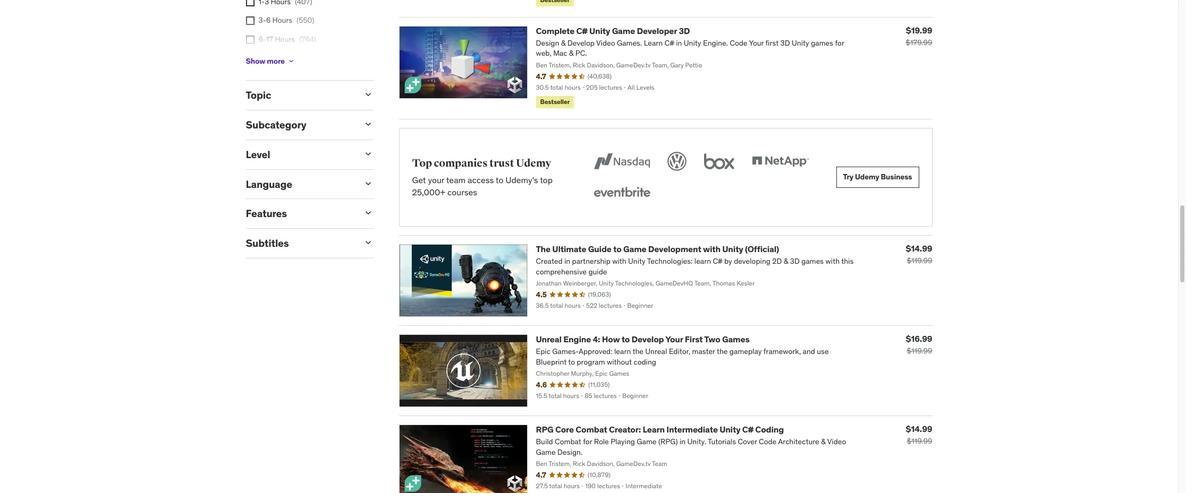Task type: describe. For each thing, give the bounding box(es) containing it.
try udemy business
[[843, 172, 912, 182]]

language button
[[246, 178, 354, 191]]

show more button
[[246, 51, 295, 72]]

$16.99
[[906, 334, 932, 344]]

level button
[[246, 148, 354, 161]]

3-6 hours (550)
[[259, 16, 314, 25]]

rpg core combat creator: learn intermediate unity c# coding link
[[536, 424, 784, 435]]

companies
[[434, 157, 488, 170]]

subtitles button
[[246, 237, 354, 250]]

6-
[[259, 35, 266, 44]]

nasdaq image
[[591, 150, 652, 173]]

1 vertical spatial to
[[613, 244, 622, 254]]

(official)
[[745, 244, 779, 254]]

first
[[685, 334, 703, 345]]

1 vertical spatial unity
[[722, 244, 743, 254]]

rpg core combat creator: learn intermediate unity c# coding
[[536, 424, 784, 435]]

1 vertical spatial udemy
[[855, 172, 879, 182]]

$14.99 $119.99 for the ultimate guide to game development with unity (official)
[[906, 243, 932, 266]]

development
[[648, 244, 701, 254]]

1 vertical spatial game
[[623, 244, 646, 254]]

small image for level
[[363, 149, 373, 159]]

small image for features
[[363, 208, 373, 219]]

developer
[[637, 25, 677, 36]]

$14.99 for rpg core combat creator: learn intermediate unity c# coding
[[906, 424, 932, 435]]

team
[[446, 175, 466, 186]]

3d
[[679, 25, 690, 36]]

small image for subcategory
[[363, 119, 373, 130]]

features button
[[246, 207, 354, 220]]

get
[[412, 175, 426, 186]]

games
[[722, 334, 750, 345]]

develop
[[632, 334, 664, 345]]

more
[[267, 56, 285, 66]]

to inside top companies trust udemy get your team access to udemy's top 25,000+ courses
[[496, 175, 503, 186]]

volkswagen image
[[665, 150, 688, 173]]

3-
[[259, 16, 266, 25]]

guide
[[588, 244, 612, 254]]

hours for 6-17 hours
[[275, 35, 295, 44]]

with
[[703, 244, 721, 254]]

2 vertical spatial to
[[622, 334, 630, 345]]

hours for 3-6 hours
[[272, 16, 292, 25]]

trust
[[489, 157, 514, 170]]

subcategory button
[[246, 119, 354, 131]]

0 vertical spatial game
[[612, 25, 635, 36]]

(764)
[[299, 35, 316, 44]]

small image for topic
[[363, 89, 373, 100]]

topic button
[[246, 89, 354, 102]]

complete c# unity game developer 3d
[[536, 25, 690, 36]]

xsmall image inside show more button
[[287, 57, 295, 65]]

small image for language
[[363, 178, 373, 189]]

topic
[[246, 89, 271, 102]]

2 vertical spatial unity
[[720, 424, 740, 435]]

17+ hours
[[259, 53, 292, 63]]

how
[[602, 334, 620, 345]]

box image
[[701, 150, 737, 173]]

engine
[[563, 334, 591, 345]]

learn
[[643, 424, 665, 435]]

creator:
[[609, 424, 641, 435]]

$19.99
[[906, 25, 932, 35]]

6
[[266, 16, 271, 25]]

features
[[246, 207, 287, 220]]

try
[[843, 172, 853, 182]]

$119.99 for unreal engine 4: how to develop your first two games
[[907, 346, 932, 356]]

(550)
[[297, 16, 314, 25]]

xsmall image for 6-
[[246, 36, 254, 44]]



Task type: locate. For each thing, give the bounding box(es) containing it.
the ultimate guide to game development with unity (official) link
[[536, 244, 779, 254]]

hours right the 6
[[272, 16, 292, 25]]

17
[[266, 35, 273, 44]]

udemy up udemy's on the top left
[[516, 157, 551, 170]]

complete c# unity game developer 3d link
[[536, 25, 690, 36]]

xsmall image left 3-
[[246, 17, 254, 25]]

$119.99 for rpg core combat creator: learn intermediate unity c# coding
[[907, 437, 932, 446]]

xsmall image left 6-
[[246, 36, 254, 44]]

1 horizontal spatial c#
[[742, 424, 754, 435]]

1 $14.99 $119.99 from the top
[[906, 243, 932, 266]]

2 vertical spatial hours
[[272, 53, 292, 63]]

udemy inside top companies trust udemy get your team access to udemy's top 25,000+ courses
[[516, 157, 551, 170]]

$19.99 $179.99
[[906, 25, 932, 47]]

small image
[[363, 149, 373, 159], [363, 208, 373, 219], [363, 238, 373, 248]]

2 vertical spatial xsmall image
[[287, 57, 295, 65]]

intermediate
[[667, 424, 718, 435]]

0 vertical spatial small image
[[363, 89, 373, 100]]

your
[[665, 334, 683, 345]]

udemy right try
[[855, 172, 879, 182]]

0 vertical spatial $119.99
[[907, 256, 932, 266]]

0 vertical spatial unity
[[589, 25, 610, 36]]

hours
[[272, 16, 292, 25], [275, 35, 295, 44], [272, 53, 292, 63]]

25,000+
[[412, 187, 445, 197]]

1 vertical spatial $119.99
[[907, 346, 932, 356]]

$14.99 for the ultimate guide to game development with unity (official)
[[906, 243, 932, 254]]

small image for subtitles
[[363, 238, 373, 248]]

0 vertical spatial small image
[[363, 149, 373, 159]]

to right how
[[622, 334, 630, 345]]

$179.99
[[906, 38, 932, 47]]

the ultimate guide to game development with unity (official)
[[536, 244, 779, 254]]

1 vertical spatial small image
[[363, 208, 373, 219]]

eventbrite image
[[591, 182, 652, 205]]

0 vertical spatial to
[[496, 175, 503, 186]]

1 horizontal spatial udemy
[[855, 172, 879, 182]]

c#
[[576, 25, 588, 36], [742, 424, 754, 435]]

top companies trust udemy get your team access to udemy's top 25,000+ courses
[[412, 157, 553, 197]]

1 small image from the top
[[363, 89, 373, 100]]

unity right with
[[722, 244, 743, 254]]

to
[[496, 175, 503, 186], [613, 244, 622, 254], [622, 334, 630, 345]]

combat
[[576, 424, 607, 435]]

2 vertical spatial small image
[[363, 238, 373, 248]]

1 vertical spatial small image
[[363, 119, 373, 130]]

3 $119.99 from the top
[[907, 437, 932, 446]]

2 $14.99 from the top
[[906, 424, 932, 435]]

$16.99 $119.99
[[906, 334, 932, 356]]

0 vertical spatial $14.99
[[906, 243, 932, 254]]

xsmall image for 3-
[[246, 17, 254, 25]]

your
[[428, 175, 444, 186]]

1 vertical spatial hours
[[275, 35, 295, 44]]

ultimate
[[552, 244, 586, 254]]

to right guide
[[613, 244, 622, 254]]

0 vertical spatial hours
[[272, 16, 292, 25]]

small image
[[363, 89, 373, 100], [363, 119, 373, 130], [363, 178, 373, 189]]

unity right intermediate
[[720, 424, 740, 435]]

1 small image from the top
[[363, 149, 373, 159]]

$119.99
[[907, 256, 932, 266], [907, 346, 932, 356], [907, 437, 932, 446]]

unity
[[589, 25, 610, 36], [722, 244, 743, 254], [720, 424, 740, 435]]

top
[[412, 157, 432, 170]]

2 vertical spatial small image
[[363, 178, 373, 189]]

top
[[540, 175, 553, 186]]

1 vertical spatial c#
[[742, 424, 754, 435]]

2 vertical spatial $119.99
[[907, 437, 932, 446]]

two
[[704, 334, 720, 345]]

hours right 17+
[[272, 53, 292, 63]]

2 $14.99 $119.99 from the top
[[906, 424, 932, 446]]

0 vertical spatial $14.99 $119.99
[[906, 243, 932, 266]]

xsmall image
[[246, 17, 254, 25], [246, 36, 254, 44], [287, 57, 295, 65]]

show
[[246, 56, 265, 66]]

level
[[246, 148, 270, 161]]

complete
[[536, 25, 575, 36]]

6-17 hours (764)
[[259, 35, 316, 44]]

2 small image from the top
[[363, 208, 373, 219]]

$14.99
[[906, 243, 932, 254], [906, 424, 932, 435]]

0 vertical spatial udemy
[[516, 157, 551, 170]]

4:
[[593, 334, 600, 345]]

rpg
[[536, 424, 553, 435]]

unreal engine 4: how to develop your first two games
[[536, 334, 750, 345]]

c# left coding at the right of page
[[742, 424, 754, 435]]

core
[[555, 424, 574, 435]]

1 $119.99 from the top
[[907, 256, 932, 266]]

17+
[[259, 53, 270, 63]]

show more
[[246, 56, 285, 66]]

hours right 17
[[275, 35, 295, 44]]

xsmall image right more on the left top
[[287, 57, 295, 65]]

2 $119.99 from the top
[[907, 346, 932, 356]]

courses
[[447, 187, 477, 197]]

0 horizontal spatial c#
[[576, 25, 588, 36]]

c# right complete
[[576, 25, 588, 36]]

unity right complete
[[589, 25, 610, 36]]

$14.99 $119.99 for rpg core combat creator: learn intermediate unity c# coding
[[906, 424, 932, 446]]

access
[[468, 175, 494, 186]]

netapp image
[[750, 150, 811, 173]]

2 small image from the top
[[363, 119, 373, 130]]

to down trust
[[496, 175, 503, 186]]

subcategory
[[246, 119, 306, 131]]

game right guide
[[623, 244, 646, 254]]

xsmall image
[[246, 0, 254, 6]]

game
[[612, 25, 635, 36], [623, 244, 646, 254]]

$14.99 $119.99
[[906, 243, 932, 266], [906, 424, 932, 446]]

business
[[881, 172, 912, 182]]

1 vertical spatial $14.99 $119.99
[[906, 424, 932, 446]]

try udemy business link
[[836, 167, 919, 188]]

udemy's
[[506, 175, 538, 186]]

0 vertical spatial xsmall image
[[246, 17, 254, 25]]

3 small image from the top
[[363, 178, 373, 189]]

$119.99 for the ultimate guide to game development with unity (official)
[[907, 256, 932, 266]]

1 $14.99 from the top
[[906, 243, 932, 254]]

coding
[[755, 424, 784, 435]]

3 small image from the top
[[363, 238, 373, 248]]

0 horizontal spatial udemy
[[516, 157, 551, 170]]

unreal
[[536, 334, 562, 345]]

udemy
[[516, 157, 551, 170], [855, 172, 879, 182]]

1 vertical spatial $14.99
[[906, 424, 932, 435]]

1 vertical spatial xsmall image
[[246, 36, 254, 44]]

unreal engine 4: how to develop your first two games link
[[536, 334, 750, 345]]

subtitles
[[246, 237, 289, 250]]

game left developer on the top
[[612, 25, 635, 36]]

$119.99 inside $16.99 $119.99
[[907, 346, 932, 356]]

language
[[246, 178, 292, 191]]

0 vertical spatial c#
[[576, 25, 588, 36]]

the
[[536, 244, 551, 254]]



Task type: vqa. For each thing, say whether or not it's contained in the screenshot.


